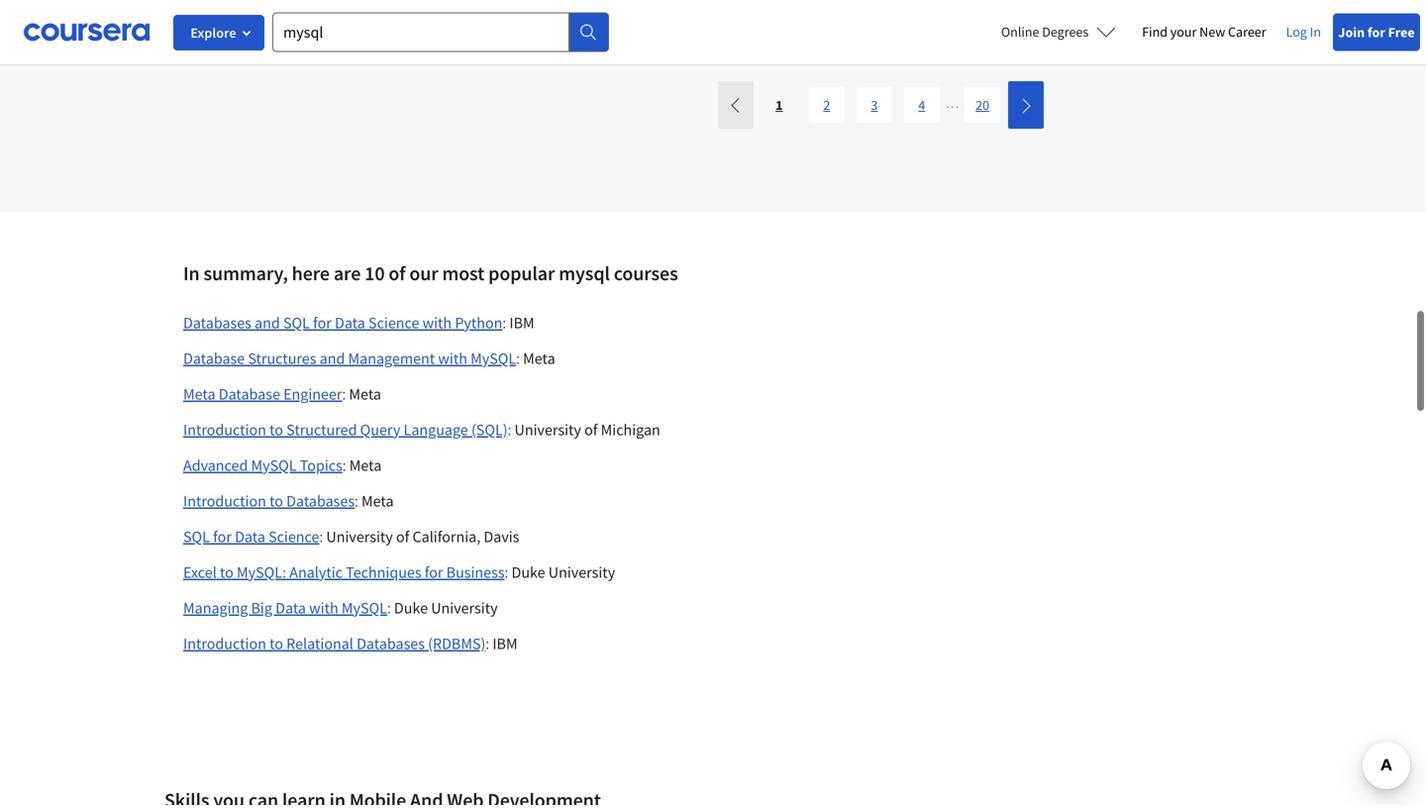 Task type: locate. For each thing, give the bounding box(es) containing it.
mysql
[[452, 13, 493, 33], [559, 261, 610, 286]]

meta down query
[[349, 455, 382, 475]]

and
[[255, 313, 280, 333], [320, 348, 345, 368]]

3 link
[[857, 87, 892, 123]]

with up relational
[[309, 598, 338, 618]]

data right the big
[[276, 598, 306, 618]]

duke down davis
[[512, 562, 545, 582]]

most
[[442, 261, 485, 286]]

topics
[[496, 13, 537, 33]]

0 horizontal spatial in
[[183, 261, 200, 286]]

of up excel to mysql: analytic techniques for business : duke university
[[396, 527, 409, 547]]

1 horizontal spatial in
[[1310, 23, 1321, 41]]

1 vertical spatial data
[[235, 527, 265, 547]]

to down meta database engineer : meta
[[270, 420, 283, 440]]

0 vertical spatial databases
[[183, 313, 251, 333]]

coursera image
[[24, 16, 150, 48]]

1 vertical spatial science
[[269, 527, 319, 547]]

databases down managing big data with mysql : duke university
[[357, 634, 425, 654]]

science down introduction to databases : meta
[[269, 527, 319, 547]]

science
[[369, 313, 419, 333], [269, 527, 319, 547]]

in summary, here are 10 of our most popular mysql courses
[[183, 261, 678, 286]]

business
[[446, 562, 505, 582]]

2 vertical spatial data
[[276, 598, 306, 618]]

to down managing big data with mysql link
[[270, 634, 283, 654]]

in left summary,
[[183, 261, 200, 286]]

1 horizontal spatial science
[[369, 313, 419, 333]]

0 horizontal spatial mysql
[[251, 455, 297, 475]]

techniques
[[346, 562, 422, 582]]

databases down topics on the bottom
[[286, 491, 355, 511]]

4
[[919, 96, 926, 114]]

0 vertical spatial and
[[255, 313, 280, 333]]

0 vertical spatial mysql
[[471, 348, 516, 368]]

2 horizontal spatial databases
[[357, 634, 425, 654]]

introduction down the advanced
[[183, 491, 266, 511]]

0 vertical spatial in
[[1310, 23, 1321, 41]]

structures
[[248, 348, 316, 368]]

0 vertical spatial duke
[[512, 562, 545, 582]]

1 vertical spatial introduction
[[183, 491, 266, 511]]

0 vertical spatial database
[[183, 348, 245, 368]]

to
[[270, 420, 283, 440], [270, 491, 283, 511], [220, 562, 234, 582], [270, 634, 283, 654]]

1 vertical spatial and
[[320, 348, 345, 368]]

0 vertical spatial introduction
[[183, 420, 266, 440]]

1 vertical spatial duke
[[394, 598, 428, 618]]

online degrees button
[[986, 10, 1132, 53]]

1 vertical spatial in
[[183, 261, 200, 286]]

of right the 10
[[389, 261, 406, 286]]

1 vertical spatial mysql
[[251, 455, 297, 475]]

page navigation navigation
[[716, 81, 1046, 129]]

databases and sql for data science with python link
[[183, 313, 503, 333]]

for right join
[[1368, 23, 1386, 41]]

0 horizontal spatial science
[[269, 527, 319, 547]]

meta for meta database engineer
[[349, 384, 381, 404]]

None search field
[[272, 12, 609, 52]]

3
[[871, 96, 878, 114]]

introduction down managing
[[183, 634, 266, 654]]

popular
[[489, 261, 555, 286]]

introduction up the advanced
[[183, 420, 266, 440]]

introduction to structured query language (sql) link
[[183, 420, 508, 440]]

20
[[976, 96, 990, 114]]

join for free link
[[1333, 13, 1420, 51]]

mysql down python
[[471, 348, 516, 368]]

0 horizontal spatial data
[[235, 527, 265, 547]]

data
[[335, 313, 365, 333], [235, 527, 265, 547], [276, 598, 306, 618]]

databases
[[183, 313, 251, 333], [286, 491, 355, 511], [357, 634, 425, 654]]

for
[[1368, 23, 1386, 41], [313, 313, 332, 333], [213, 527, 232, 547], [425, 562, 443, 582]]

2 vertical spatial of
[[396, 527, 409, 547]]

with left python
[[423, 313, 452, 333]]

your
[[1171, 23, 1197, 41]]

and up structures
[[255, 313, 280, 333]]

to down the advanced mysql topics : meta
[[270, 491, 283, 511]]

of left michigan
[[585, 420, 598, 440]]

sql up structures
[[283, 313, 310, 333]]

topics
[[300, 455, 343, 475]]

advanced mysql topics link
[[183, 455, 343, 475]]

language
[[404, 420, 468, 440]]

data up mysql:
[[235, 527, 265, 547]]

ibm right "(rdbms)"
[[493, 634, 518, 654]]

university
[[515, 420, 581, 440], [326, 527, 393, 547], [549, 562, 615, 582], [431, 598, 498, 618]]

3 introduction from the top
[[183, 634, 266, 654]]

database down structures
[[219, 384, 280, 404]]

2 vertical spatial introduction
[[183, 634, 266, 654]]

mysql left courses
[[559, 261, 610, 286]]

sql up "excel"
[[183, 527, 210, 547]]

python
[[455, 313, 503, 333]]

introduction to databases link
[[183, 491, 355, 511]]

mysql up the introduction to relational databases (rdbms) : ibm
[[342, 598, 387, 618]]

1 vertical spatial with
[[438, 348, 467, 368]]

:
[[503, 313, 506, 332], [516, 349, 520, 368], [342, 385, 346, 403], [508, 420, 511, 439], [343, 456, 346, 475], [355, 492, 358, 510], [319, 527, 323, 546], [505, 563, 508, 582], [387, 599, 391, 617], [486, 634, 489, 653]]

0 vertical spatial data
[[335, 313, 365, 333]]

science up management
[[369, 313, 419, 333]]

2 introduction from the top
[[183, 491, 266, 511]]

meta
[[523, 348, 555, 368], [183, 384, 215, 404], [349, 384, 381, 404], [349, 455, 382, 475], [362, 491, 394, 511]]

log in
[[1286, 23, 1321, 41]]

find your new career
[[1142, 23, 1267, 41]]

to for databases
[[270, 491, 283, 511]]

0 horizontal spatial sql
[[183, 527, 210, 547]]

1 horizontal spatial sql
[[283, 313, 310, 333]]

management
[[348, 348, 435, 368]]

meta database engineer link
[[183, 384, 342, 404]]

meta down database structures and management with mysql : meta
[[349, 384, 381, 404]]

data up database structures and management with mysql link
[[335, 313, 365, 333]]

: inside databases and sql for data science with python : ibm
[[503, 313, 506, 332]]

1 vertical spatial mysql
[[559, 261, 610, 286]]

0 vertical spatial ibm
[[510, 313, 535, 333]]

are
[[334, 261, 361, 286]]

ibm
[[510, 313, 535, 333], [493, 634, 518, 654]]

database up meta database engineer link
[[183, 348, 245, 368]]

: inside meta database engineer : meta
[[342, 385, 346, 403]]

2 horizontal spatial data
[[335, 313, 365, 333]]

database
[[183, 348, 245, 368], [219, 384, 280, 404]]

duke
[[512, 562, 545, 582], [394, 598, 428, 618]]

to right "excel"
[[220, 562, 234, 582]]

big
[[251, 598, 272, 618]]

introduction for introduction to structured query language (sql)
[[183, 420, 266, 440]]

duke down excel to mysql: analytic techniques for business : duke university
[[394, 598, 428, 618]]

1 vertical spatial sql
[[183, 527, 210, 547]]

in
[[1310, 23, 1321, 41], [183, 261, 200, 286]]

1 vertical spatial databases
[[286, 491, 355, 511]]

0 horizontal spatial mysql
[[452, 13, 493, 33]]

1 horizontal spatial and
[[320, 348, 345, 368]]

excel
[[183, 562, 217, 582]]

sql for data science : university of california, davis
[[183, 527, 519, 547]]

data for with
[[276, 598, 306, 618]]

of
[[389, 261, 406, 286], [585, 420, 598, 440], [396, 527, 409, 547]]

with
[[423, 313, 452, 333], [438, 348, 467, 368], [309, 598, 338, 618]]

excel to mysql: analytic techniques for business : duke university
[[183, 562, 615, 582]]

mysql up introduction to databases link
[[251, 455, 297, 475]]

with down python
[[438, 348, 467, 368]]

: inside the introduction to relational databases (rdbms) : ibm
[[486, 634, 489, 653]]

log
[[1286, 23, 1307, 41]]

databases down summary,
[[183, 313, 251, 333]]

mysql left "topics"
[[452, 13, 493, 33]]

ibm right python
[[510, 313, 535, 333]]

in right log
[[1310, 23, 1321, 41]]

structured
[[286, 420, 357, 440]]

for up database structures and management with mysql link
[[313, 313, 332, 333]]

المتقدمة link
[[881, 13, 1025, 33]]

1 introduction from the top
[[183, 420, 266, 440]]

meta up sql for data science : university of california, davis
[[362, 491, 394, 511]]

and down the databases and sql for data science with python link
[[320, 348, 345, 368]]

1 horizontal spatial databases
[[286, 491, 355, 511]]

courses
[[614, 261, 678, 286]]

join for free
[[1339, 23, 1415, 41]]

to for mysql:
[[220, 562, 234, 582]]

1 horizontal spatial mysql
[[342, 598, 387, 618]]

find
[[1142, 23, 1168, 41]]

introduction
[[183, 420, 266, 440], [183, 491, 266, 511], [183, 634, 266, 654]]

1 horizontal spatial data
[[276, 598, 306, 618]]

0 vertical spatial sql
[[283, 313, 310, 333]]

mysql
[[471, 348, 516, 368], [251, 455, 297, 475], [342, 598, 387, 618]]

0 vertical spatial with
[[423, 313, 452, 333]]

new
[[1200, 23, 1226, 41]]



Task type: vqa. For each thing, say whether or not it's contained in the screenshot.
"20" 'link'
yes



Task type: describe. For each thing, give the bounding box(es) containing it.
0 horizontal spatial databases
[[183, 313, 251, 333]]

: inside the introduction to structured query language (sql) : university of michigan
[[508, 420, 511, 439]]

2
[[824, 96, 830, 114]]

next page image
[[1018, 98, 1034, 114]]

michigan
[[601, 420, 660, 440]]

0 vertical spatial science
[[369, 313, 419, 333]]

(rdbms)
[[428, 634, 486, 654]]

1 vertical spatial ibm
[[493, 634, 518, 654]]

What do you want to learn? text field
[[272, 12, 570, 52]]

1 vertical spatial of
[[585, 420, 598, 440]]

degrees
[[1042, 23, 1089, 41]]

online
[[1001, 23, 1040, 41]]

2 vertical spatial with
[[309, 598, 338, 618]]

advanced mysql topics : meta
[[183, 455, 382, 475]]

0 vertical spatial mysql
[[452, 13, 493, 33]]

meta up the advanced
[[183, 384, 215, 404]]

our
[[409, 261, 438, 286]]

introduction for introduction to databases
[[183, 491, 266, 511]]

المتقدمة
[[981, 13, 1025, 33]]

meta database engineer : meta
[[183, 384, 381, 404]]

: inside introduction to databases : meta
[[355, 492, 358, 510]]

2 vertical spatial databases
[[357, 634, 425, 654]]

advanced
[[383, 13, 449, 33]]

databases and sql for data science with python : ibm
[[183, 313, 535, 333]]

california,
[[413, 527, 481, 547]]

introduction to relational databases (rdbms) link
[[183, 634, 486, 654]]

explore button
[[173, 15, 264, 51]]

2 link
[[809, 87, 845, 123]]

managing big data with mysql link
[[183, 598, 387, 618]]

find your new career link
[[1132, 20, 1276, 45]]

database structures and management with mysql : meta
[[183, 348, 555, 368]]

for up "excel"
[[213, 527, 232, 547]]

introduction for introduction to relational databases (rdbms)
[[183, 634, 266, 654]]

…
[[946, 94, 959, 112]]

advanced
[[183, 455, 248, 475]]

0 horizontal spatial and
[[255, 313, 280, 333]]

managing
[[183, 598, 248, 618]]

(sql)
[[471, 420, 508, 440]]

database structures and management with mysql link
[[183, 348, 516, 368]]

: inside sql for data science : university of california, davis
[[319, 527, 323, 546]]

0 vertical spatial of
[[389, 261, 406, 286]]

meta down popular
[[523, 348, 555, 368]]

10
[[365, 261, 385, 286]]

to for structured
[[270, 420, 283, 440]]

sql for data science link
[[183, 527, 319, 547]]

2 horizontal spatial mysql
[[471, 348, 516, 368]]

: inside database structures and management with mysql : meta
[[516, 349, 520, 368]]

career
[[1228, 23, 1267, 41]]

here
[[292, 261, 330, 286]]

for down california,
[[425, 562, 443, 582]]

engineer
[[283, 384, 342, 404]]

meta for advanced mysql topics
[[349, 455, 382, 475]]

mysql:
[[237, 562, 286, 582]]

: inside the advanced mysql topics : meta
[[343, 456, 346, 475]]

log in link
[[1276, 20, 1331, 44]]

free
[[1388, 23, 1415, 41]]

summary,
[[204, 261, 288, 286]]

excel to mysql: analytic techniques for business link
[[183, 562, 505, 582]]

advanced mysql topics
[[383, 13, 537, 33]]

data for science
[[235, 527, 265, 547]]

query
[[360, 420, 401, 440]]

davis
[[484, 527, 519, 547]]

4 link
[[904, 87, 940, 123]]

20 link
[[965, 87, 1001, 123]]

meta for introduction to databases
[[362, 491, 394, 511]]

: inside excel to mysql: analytic techniques for business : duke university
[[505, 563, 508, 582]]

analytic
[[290, 562, 343, 582]]

join
[[1339, 23, 1365, 41]]

explore
[[191, 24, 236, 42]]

managing big data with mysql : duke university
[[183, 598, 498, 618]]

1 horizontal spatial duke
[[512, 562, 545, 582]]

online degrees
[[1001, 23, 1089, 41]]

to for relational
[[270, 634, 283, 654]]

previous page image
[[728, 97, 744, 113]]

introduction to databases : meta
[[183, 491, 394, 511]]

relational
[[286, 634, 354, 654]]

introduction to relational databases (rdbms) : ibm
[[183, 634, 518, 654]]

1 horizontal spatial mysql
[[559, 261, 610, 286]]

: inside managing big data with mysql : duke university
[[387, 599, 391, 617]]

2 vertical spatial mysql
[[342, 598, 387, 618]]

0 horizontal spatial duke
[[394, 598, 428, 618]]

1 vertical spatial database
[[219, 384, 280, 404]]

introduction to structured query language (sql) : university of michigan
[[183, 420, 660, 440]]



